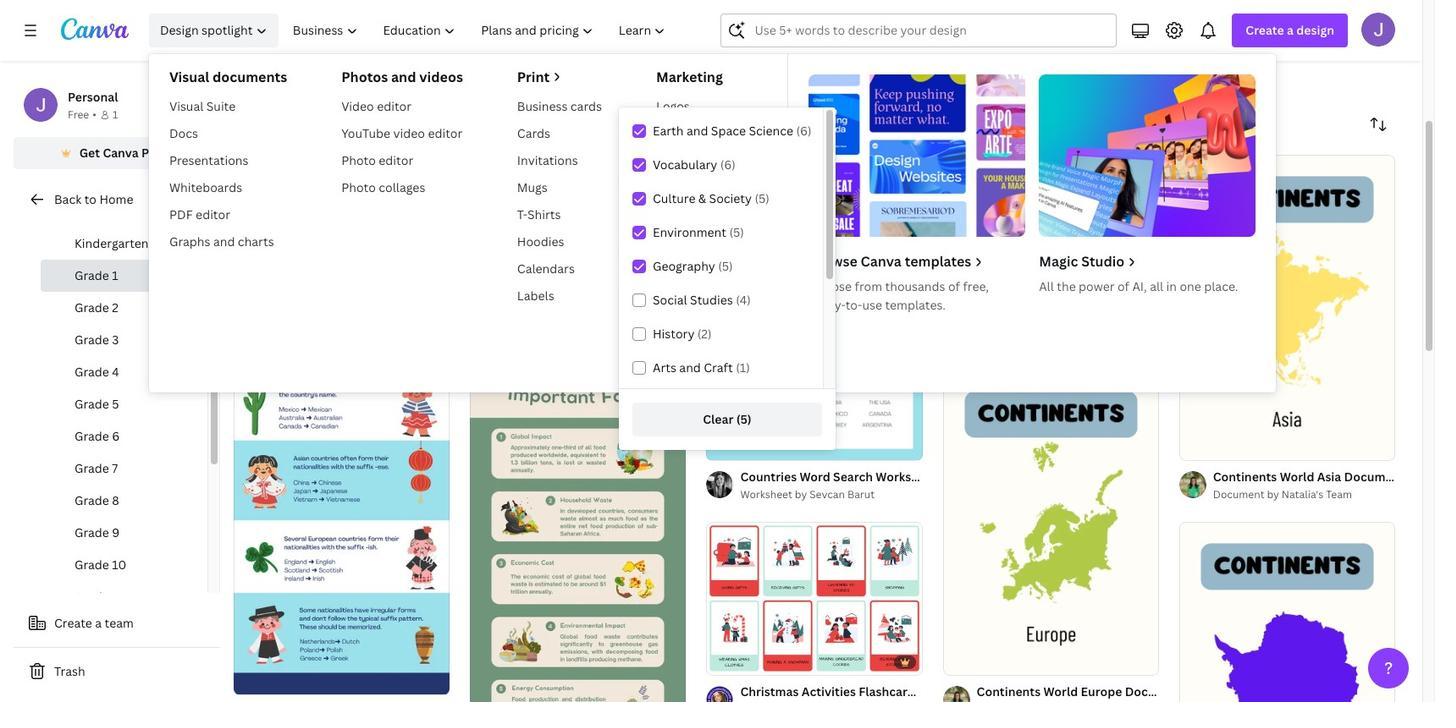 Task type: describe. For each thing, give the bounding box(es) containing it.
christmas activities flashcards in red and green cartoon style image
[[707, 523, 923, 676]]

color
[[917, 75, 949, 91]]

back to home
[[54, 191, 133, 207]]

grade 8
[[75, 493, 119, 509]]

all inside 'button'
[[1028, 75, 1042, 91]]

create a team
[[54, 616, 134, 632]]

pdf editor link
[[163, 202, 294, 229]]

design
[[1297, 22, 1335, 38]]

trash
[[54, 664, 85, 680]]

youtube video editor
[[341, 125, 463, 141]]

word
[[800, 469, 831, 485]]

search
[[833, 469, 873, 485]]

team
[[1326, 488, 1352, 502]]

back to home link
[[14, 183, 220, 217]]

pre-
[[75, 203, 98, 219]]

grade 8 link
[[41, 485, 207, 517]]

design spotlight
[[160, 22, 253, 38]]

2 inside 'link'
[[112, 300, 119, 316]]

1 horizontal spatial 2
[[737, 656, 742, 668]]

pre-school
[[75, 203, 136, 219]]

(5) for environment (5)
[[729, 224, 744, 240]]

document
[[1213, 488, 1265, 502]]

and for graphs and charts
[[213, 234, 235, 250]]

clear for clear (5)
[[703, 412, 734, 428]]

place.
[[1204, 279, 1238, 295]]

nationalities infographic in white blue cute fun style image
[[234, 155, 450, 695]]

geography (5)
[[653, 258, 733, 274]]

back
[[54, 191, 81, 207]]

to-
[[846, 297, 862, 313]]

studies for social studies
[[411, 75, 454, 91]]

activities
[[802, 684, 856, 700]]

grade 1
[[75, 268, 118, 284]]

in inside design spotlight menu
[[1167, 279, 1177, 295]]

youtube
[[341, 125, 390, 141]]

clear all (13)
[[994, 75, 1066, 91]]

0 horizontal spatial of
[[726, 656, 735, 668]]

red
[[937, 684, 960, 700]]

grade 10 link
[[41, 550, 207, 582]]

suite
[[206, 98, 236, 114]]

earth and space science (+4) button
[[619, 67, 824, 101]]

labels link
[[510, 283, 609, 310]]

all for all filters
[[268, 75, 283, 91]]

social for social media
[[656, 207, 691, 223]]

pre-school link
[[41, 196, 207, 228]]

10
[[112, 557, 126, 573]]

grade for grade 9
[[75, 525, 109, 541]]

brochures
[[656, 180, 715, 196]]

presentation by asri hikmatunnisa
[[504, 303, 672, 317]]

flyers
[[656, 152, 691, 169]]

all inside design spotlight menu
[[1150, 279, 1164, 295]]

jacob simon image
[[1362, 13, 1396, 47]]

grade for grade 2
[[75, 300, 109, 316]]

invitations link
[[510, 147, 609, 174]]

1 of 2
[[718, 656, 742, 668]]

whiteboards link
[[163, 174, 294, 202]]

design spotlight menu
[[149, 54, 1276, 393]]

visual for visual suite
[[169, 98, 204, 114]]

editor for video editor
[[377, 98, 412, 114]]

Sort by button
[[1362, 108, 1396, 141]]

yard signs
[[656, 288, 714, 304]]

t-shirts
[[517, 207, 561, 223]]

and right red
[[963, 684, 984, 700]]

style for christmas activities flashcards in red and green cartoon style
[[1075, 684, 1104, 700]]

the
[[1057, 279, 1076, 295]]

style for countries word search worksheet blue in cute fun style worksheet by sevcan barut
[[1037, 469, 1067, 485]]

choose
[[809, 279, 852, 295]]

grade 10
[[75, 557, 126, 573]]

1 vertical spatial worksheet
[[740, 488, 793, 502]]

media
[[694, 207, 729, 223]]

flashcard (+6)
[[501, 75, 581, 91]]

grade for grade 10
[[75, 557, 109, 573]]

1 for 1
[[113, 108, 118, 122]]

countries word search worksheet blue in cute fun style image
[[707, 155, 923, 461]]

visual for visual documents
[[169, 68, 209, 86]]

whiteboards
[[169, 180, 242, 196]]

templates.
[[885, 297, 946, 313]]

photo editor link
[[335, 147, 470, 174]]

grade 9 link
[[41, 517, 207, 550]]

continents world antarctica document in blue white illustrative style image
[[1179, 523, 1396, 703]]

grade for grade 3
[[75, 332, 109, 348]]

13 filter options selected element
[[329, 75, 346, 92]]

stickers
[[656, 261, 702, 277]]

social studies (4)
[[653, 292, 751, 308]]

charts
[[238, 234, 274, 250]]

visual documents
[[169, 68, 287, 86]]

presentations
[[169, 152, 249, 169]]

business
[[517, 98, 568, 114]]

science for (+4)
[[725, 75, 769, 91]]

posters
[[656, 125, 699, 141]]

0 vertical spatial worksheet
[[876, 469, 937, 485]]

cards
[[571, 98, 602, 114]]

cards link
[[510, 120, 609, 147]]

and for arts and craft (1)
[[679, 360, 701, 376]]

social for social studies
[[374, 75, 408, 91]]

by for presentation
[[569, 303, 581, 317]]

choose from thousands of free, ready-to-use templates.
[[809, 279, 989, 313]]

color button
[[907, 67, 979, 101]]

arts and craft (1)
[[653, 360, 750, 376]]

qr code generator link
[[650, 310, 774, 337]]

to
[[84, 191, 96, 207]]

countries word search worksheet blue in cute fun style worksheet by sevcan barut
[[740, 469, 1067, 502]]

collages
[[379, 180, 425, 196]]

business cards link
[[510, 93, 609, 120]]

grade 5
[[75, 396, 119, 412]]

1 horizontal spatial vocabulary
[[1031, 317, 1096, 333]]

space for (+4)
[[687, 75, 722, 91]]

christmas activities flashcards in red and green cartoon style link
[[740, 684, 1104, 702]]

and for photos and videos
[[391, 68, 416, 86]]

&
[[698, 191, 706, 207]]

worksheet by sevcan barut link
[[740, 487, 923, 504]]

youtube video editor link
[[335, 120, 470, 147]]

grade for grade 8
[[75, 493, 109, 509]]

social media
[[656, 207, 729, 223]]

free •
[[68, 108, 96, 122]]

document by natalia's team link
[[1213, 487, 1396, 504]]

logos
[[656, 98, 690, 114]]

grade 2
[[75, 300, 119, 316]]

history (2)
[[653, 326, 712, 342]]

graphs and charts
[[169, 234, 274, 250]]

documents
[[213, 68, 287, 86]]

pro
[[141, 145, 161, 161]]

canva for templates
[[861, 252, 902, 271]]

0 vertical spatial vocabulary
[[653, 157, 717, 173]]

websites link
[[650, 229, 774, 256]]



Task type: locate. For each thing, give the bounding box(es) containing it.
grade 7 link
[[41, 453, 207, 485]]

(5) down websites link
[[718, 258, 733, 274]]

1 vertical spatial social
[[656, 207, 691, 223]]

science for (6)
[[749, 123, 793, 139]]

document by natalia's team
[[1213, 488, 1352, 502]]

all
[[268, 75, 283, 91], [1039, 279, 1054, 295]]

0 horizontal spatial all
[[268, 75, 283, 91]]

1 horizontal spatial style
[[1075, 684, 1104, 700]]

grade for grade 1
[[75, 268, 109, 284]]

(2)
[[698, 326, 712, 342]]

get
[[79, 145, 100, 161]]

photos and videos
[[341, 68, 463, 86]]

2 vertical spatial 1
[[718, 656, 723, 668]]

6
[[112, 428, 120, 445]]

ai,
[[1132, 279, 1147, 295]]

ready-
[[809, 297, 846, 313]]

7
[[112, 461, 118, 477]]

1 vertical spatial all
[[1039, 279, 1054, 295]]

docs
[[169, 125, 198, 141]]

blue
[[940, 469, 966, 485]]

grade left 7
[[75, 461, 109, 477]]

canva up the from
[[861, 252, 902, 271]]

presentation
[[504, 303, 567, 317]]

1 for 1 of 2
[[718, 656, 723, 668]]

(5)
[[755, 191, 770, 207], [729, 224, 744, 240], [718, 258, 733, 274], [736, 412, 752, 428]]

presentations link
[[163, 147, 294, 174]]

grade for grade 6
[[75, 428, 109, 445]]

0 horizontal spatial worksheet
[[740, 488, 793, 502]]

0 vertical spatial in
[[1167, 279, 1177, 295]]

illustrative
[[1228, 317, 1291, 333]]

one
[[1180, 279, 1201, 295]]

1 vertical spatial flashcards
[[859, 684, 921, 700]]

social inside design spotlight menu
[[656, 207, 691, 223]]

hikmatunnisa
[[605, 303, 672, 317]]

social studies button
[[364, 67, 484, 101]]

science left (+4)
[[725, 75, 769, 91]]

1 visual from the top
[[169, 68, 209, 86]]

all filters
[[268, 75, 322, 91]]

yard signs link
[[650, 283, 774, 310]]

free,
[[963, 279, 989, 295]]

editor down youtube video editor link
[[379, 152, 413, 169]]

editor up youtube video editor
[[377, 98, 412, 114]]

1 horizontal spatial flashcards
[[1099, 317, 1161, 333]]

0 vertical spatial canva
[[103, 145, 139, 161]]

in right blue
[[969, 469, 980, 485]]

(6)
[[796, 123, 812, 139], [720, 157, 736, 173]]

by left asri
[[569, 303, 581, 317]]

qr code generator
[[656, 315, 767, 331]]

grade left 8 at bottom left
[[75, 493, 109, 509]]

design spotlight button
[[149, 14, 279, 47]]

create inside button
[[54, 616, 92, 632]]

0 vertical spatial science
[[725, 75, 769, 91]]

1 grade from the top
[[75, 268, 109, 284]]

photo
[[341, 152, 376, 169], [341, 180, 376, 196]]

clear (5)
[[703, 412, 752, 428]]

1 vertical spatial earth
[[653, 123, 684, 139]]

space inside button
[[687, 75, 722, 91]]

earth
[[629, 75, 660, 91], [653, 123, 684, 139]]

clear inside 'button'
[[994, 75, 1025, 91]]

0 vertical spatial 2
[[112, 300, 119, 316]]

videos
[[419, 68, 463, 86]]

canva inside design spotlight menu
[[861, 252, 902, 271]]

and for earth and space science (+4)
[[663, 75, 684, 91]]

all left the the
[[1039, 279, 1054, 295]]

science inside button
[[725, 75, 769, 91]]

0 vertical spatial all
[[268, 75, 283, 91]]

editor for pdf editor
[[196, 207, 230, 223]]

0 vertical spatial earth
[[629, 75, 660, 91]]

social inside "button"
[[374, 75, 408, 91]]

photo for photo editor
[[341, 152, 376, 169]]

1 photo from the top
[[341, 152, 376, 169]]

continents world asia document in yellow blue white illustrative style image
[[1179, 155, 1396, 461]]

video editor
[[341, 98, 412, 114]]

earth down logos
[[653, 123, 684, 139]]

2 vertical spatial social
[[653, 292, 687, 308]]

flashcards left red
[[859, 684, 921, 700]]

0 vertical spatial all
[[1028, 75, 1042, 91]]

home
[[99, 191, 133, 207]]

get canva pro button
[[14, 137, 220, 169]]

grade left 10
[[75, 557, 109, 573]]

photo down youtube
[[341, 152, 376, 169]]

1 vertical spatial visual
[[169, 98, 204, 114]]

cards
[[517, 125, 550, 141]]

use
[[862, 297, 882, 313]]

vocabulary down the the
[[1031, 317, 1096, 333]]

culture & society (5)
[[653, 191, 770, 207]]

2 horizontal spatial style
[[1293, 317, 1323, 333]]

countries
[[740, 469, 797, 485]]

and up 'video editor' link
[[391, 68, 416, 86]]

magic studio
[[1039, 252, 1125, 271]]

hoodies
[[517, 234, 564, 250]]

5 grade from the top
[[75, 396, 109, 412]]

1 horizontal spatial create
[[1246, 22, 1284, 38]]

and up logos
[[663, 75, 684, 91]]

editor for photo editor
[[379, 152, 413, 169]]

0 horizontal spatial a
[[95, 616, 102, 632]]

continents world europe document in green blue white illustrative style image
[[943, 370, 1159, 676]]

flashcards down all the power of ai, all in one place.
[[1099, 317, 1161, 333]]

camping vocabulary flashcards in colorful illustrative style
[[977, 317, 1323, 333]]

t-
[[517, 207, 528, 223]]

clear down craft
[[703, 412, 734, 428]]

3 grade from the top
[[75, 332, 109, 348]]

science down (+4)
[[749, 123, 793, 139]]

11 grade from the top
[[75, 589, 109, 605]]

top level navigation element
[[146, 14, 1276, 393]]

canva for pro
[[103, 145, 139, 161]]

create for create a design
[[1246, 22, 1284, 38]]

1 vertical spatial canva
[[861, 252, 902, 271]]

1 vertical spatial vocabulary
[[1031, 317, 1096, 333]]

and down logos link
[[687, 123, 708, 139]]

code
[[676, 315, 706, 331]]

0 horizontal spatial canva
[[103, 145, 139, 161]]

0 horizontal spatial create
[[54, 616, 92, 632]]

10 grade from the top
[[75, 557, 109, 573]]

vocabulary up brochures
[[653, 157, 717, 173]]

a left team
[[95, 616, 102, 632]]

in left one in the right of the page
[[1167, 279, 1177, 295]]

1 vertical spatial 2
[[737, 656, 742, 668]]

(5) right society
[[755, 191, 770, 207]]

all left filters
[[268, 75, 283, 91]]

0 vertical spatial a
[[1287, 22, 1294, 38]]

a left design
[[1287, 22, 1294, 38]]

7 grade from the top
[[75, 461, 109, 477]]

grade left the 3 on the left
[[75, 332, 109, 348]]

0 vertical spatial (6)
[[796, 123, 812, 139]]

0 vertical spatial clear
[[994, 75, 1025, 91]]

websites
[[656, 234, 708, 250]]

2 visual from the top
[[169, 98, 204, 114]]

grade for grade 7
[[75, 461, 109, 477]]

(5) down society
[[729, 224, 744, 240]]

presentation by asri hikmatunnisa link
[[504, 302, 686, 319]]

0 vertical spatial 1
[[113, 108, 118, 122]]

0 horizontal spatial in
[[924, 684, 935, 700]]

2 horizontal spatial of
[[1118, 279, 1130, 295]]

2 horizontal spatial in
[[1167, 279, 1177, 295]]

style right fun
[[1037, 469, 1067, 485]]

2 photo from the top
[[341, 180, 376, 196]]

2 vertical spatial in
[[924, 684, 935, 700]]

grade 5 link
[[41, 389, 207, 421]]

2 up the 3 on the left
[[112, 300, 119, 316]]

1 horizontal spatial studies
[[690, 292, 733, 308]]

earth for earth and space science (+4)
[[629, 75, 660, 91]]

None search field
[[721, 14, 1117, 47]]

of inside the choose from thousands of free, ready-to-use templates.
[[948, 279, 960, 295]]

(13)
[[1045, 75, 1066, 91]]

1 vertical spatial studies
[[690, 292, 733, 308]]

0 vertical spatial photo
[[341, 152, 376, 169]]

a inside button
[[95, 616, 102, 632]]

and down the pdf editor link
[[213, 234, 235, 250]]

photo collages link
[[335, 174, 470, 202]]

1 horizontal spatial canva
[[861, 252, 902, 271]]

clear all (13) button
[[986, 67, 1074, 101]]

1 of 2 link
[[707, 522, 923, 676]]

studies up qr code generator at the top of page
[[690, 292, 733, 308]]

2 grade from the top
[[75, 300, 109, 316]]

grade 11 link
[[41, 582, 207, 614]]

a inside dropdown button
[[1287, 22, 1294, 38]]

photo down photo editor
[[341, 180, 376, 196]]

pdf editor
[[169, 207, 230, 223]]

social up qr
[[653, 292, 687, 308]]

print
[[517, 68, 550, 86]]

0 vertical spatial visual
[[169, 68, 209, 86]]

style right illustrative
[[1293, 317, 1323, 333]]

1 vertical spatial (6)
[[720, 157, 736, 173]]

create down the grade 11
[[54, 616, 92, 632]]

grade inside "link"
[[75, 396, 109, 412]]

1 horizontal spatial in
[[969, 469, 980, 485]]

in left red
[[924, 684, 935, 700]]

1 horizontal spatial clear
[[994, 75, 1025, 91]]

camping vocabulary flashcards in colorful illustrative style image
[[943, 155, 1159, 308]]

filters
[[286, 75, 322, 91]]

flashcards for in
[[1099, 317, 1161, 333]]

space up logos link
[[687, 75, 722, 91]]

editor right video
[[428, 125, 463, 141]]

0 horizontal spatial (6)
[[720, 157, 736, 173]]

video
[[341, 98, 374, 114]]

grade left 9
[[75, 525, 109, 541]]

0 vertical spatial studies
[[411, 75, 454, 91]]

cute
[[983, 469, 1010, 485]]

8 grade from the top
[[75, 493, 109, 509]]

geography
[[653, 258, 715, 274]]

and inside button
[[663, 75, 684, 91]]

food waste educational presentation in beige green illustrative style image
[[470, 155, 686, 276]]

studies inside social studies "button"
[[411, 75, 454, 91]]

1 vertical spatial all
[[1150, 279, 1164, 295]]

1 vertical spatial clear
[[703, 412, 734, 428]]

(4)
[[736, 292, 751, 308]]

by left natalia's
[[1267, 488, 1279, 502]]

4 grade from the top
[[75, 364, 109, 380]]

and for earth and space science (6)
[[687, 123, 708, 139]]

earth for earth and space science (6)
[[653, 123, 684, 139]]

0 horizontal spatial clear
[[703, 412, 734, 428]]

visual
[[169, 68, 209, 86], [169, 98, 204, 114]]

flashcards for in
[[859, 684, 921, 700]]

1 vertical spatial create
[[54, 616, 92, 632]]

0 horizontal spatial studies
[[411, 75, 454, 91]]

grade for grade 11
[[75, 589, 109, 605]]

0 horizontal spatial by
[[569, 303, 581, 317]]

1 vertical spatial 1
[[112, 268, 118, 284]]

and right arts
[[679, 360, 701, 376]]

grade 2 link
[[41, 292, 207, 324]]

cartoon
[[1025, 684, 1072, 700]]

of for magic studio
[[1118, 279, 1130, 295]]

social up 'video editor' link
[[374, 75, 408, 91]]

0 vertical spatial social
[[374, 75, 408, 91]]

a for design
[[1287, 22, 1294, 38]]

by for document
[[1267, 488, 1279, 502]]

worksheet left blue
[[876, 469, 937, 485]]

1 horizontal spatial all
[[1039, 279, 1054, 295]]

1 horizontal spatial all
[[1150, 279, 1164, 295]]

0 horizontal spatial style
[[1037, 469, 1067, 485]]

mugs
[[517, 180, 548, 196]]

environment
[[653, 224, 727, 240]]

6 grade from the top
[[75, 428, 109, 445]]

mugs link
[[510, 174, 609, 202]]

grade up grade 2
[[75, 268, 109, 284]]

editor down whiteboards on the left
[[196, 207, 230, 223]]

create for create a team
[[54, 616, 92, 632]]

create left design
[[1246, 22, 1284, 38]]

vocabulary
[[653, 157, 717, 173], [1031, 317, 1096, 333]]

all inside design spotlight menu
[[1039, 279, 1054, 295]]

worksheet down countries
[[740, 488, 793, 502]]

grade left 4
[[75, 364, 109, 380]]

visual up visual suite
[[169, 68, 209, 86]]

by
[[569, 303, 581, 317], [795, 488, 807, 502], [1267, 488, 1279, 502]]

in
[[1164, 317, 1175, 333]]

0 horizontal spatial vocabulary
[[653, 157, 717, 173]]

1 vertical spatial space
[[711, 123, 746, 139]]

in inside countries word search worksheet blue in cute fun style worksheet by sevcan barut
[[969, 469, 980, 485]]

0 horizontal spatial all
[[1028, 75, 1042, 91]]

templates
[[905, 252, 972, 271]]

(+6)
[[560, 75, 581, 91]]

photo for photo collages
[[341, 180, 376, 196]]

earth inside button
[[629, 75, 660, 91]]

1 vertical spatial photo
[[341, 180, 376, 196]]

1 vertical spatial science
[[749, 123, 793, 139]]

by inside countries word search worksheet blue in cute fun style worksheet by sevcan barut
[[795, 488, 807, 502]]

grade left 5
[[75, 396, 109, 412]]

2 vertical spatial style
[[1075, 684, 1104, 700]]

1 horizontal spatial of
[[948, 279, 960, 295]]

1 vertical spatial a
[[95, 616, 102, 632]]

2
[[112, 300, 119, 316], [737, 656, 742, 668]]

all for all the power of ai, all in one place.
[[1039, 279, 1054, 295]]

grade up 'create a team'
[[75, 589, 109, 605]]

all right ai,
[[1150, 279, 1164, 295]]

grade 6
[[75, 428, 120, 445]]

earth up logos
[[629, 75, 660, 91]]

1 horizontal spatial by
[[795, 488, 807, 502]]

visual up docs
[[169, 98, 204, 114]]

grade down the grade 1
[[75, 300, 109, 316]]

•
[[93, 108, 96, 122]]

studies for social studies (4)
[[690, 292, 733, 308]]

1 horizontal spatial (6)
[[796, 123, 812, 139]]

1 horizontal spatial a
[[1287, 22, 1294, 38]]

clear for clear all (13)
[[994, 75, 1025, 91]]

social up environment
[[656, 207, 691, 223]]

1 horizontal spatial worksheet
[[876, 469, 937, 485]]

canva left pro
[[103, 145, 139, 161]]

earth and space science (6)
[[653, 123, 812, 139]]

1 vertical spatial style
[[1037, 469, 1067, 485]]

by down the word
[[795, 488, 807, 502]]

(5) for geography (5)
[[718, 258, 733, 274]]

0 vertical spatial style
[[1293, 317, 1323, 333]]

magic
[[1039, 252, 1078, 271]]

style inside countries word search worksheet blue in cute fun style worksheet by sevcan barut
[[1037, 469, 1067, 485]]

docs link
[[163, 120, 294, 147]]

9 grade from the top
[[75, 525, 109, 541]]

1 vertical spatial in
[[969, 469, 980, 485]]

canva inside button
[[103, 145, 139, 161]]

food waste important facts educational infographic in green beige illustrative style image
[[470, 338, 686, 703]]

grade for grade 5
[[75, 396, 109, 412]]

0 vertical spatial create
[[1246, 22, 1284, 38]]

0 horizontal spatial flashcards
[[859, 684, 921, 700]]

grade inside 'link'
[[75, 300, 109, 316]]

culture
[[653, 191, 696, 207]]

pdf
[[169, 207, 193, 223]]

camping
[[977, 317, 1028, 333]]

2 up christmas at right bottom
[[737, 656, 742, 668]]

environment (5)
[[653, 224, 744, 240]]

grade for grade 4
[[75, 364, 109, 380]]

(5) for clear (5)
[[736, 412, 752, 428]]

grade left 6
[[75, 428, 109, 445]]

space for (6)
[[711, 123, 746, 139]]

0 vertical spatial flashcards
[[1099, 317, 1161, 333]]

style right cartoon
[[1075, 684, 1104, 700]]

space down logos link
[[711, 123, 746, 139]]

0 vertical spatial space
[[687, 75, 722, 91]]

a for team
[[95, 616, 102, 632]]

0 horizontal spatial 2
[[112, 300, 119, 316]]

calendars link
[[510, 256, 609, 283]]

clear left (13)
[[994, 75, 1025, 91]]

of for browse canva templates
[[948, 279, 960, 295]]

graphs
[[169, 234, 210, 250]]

2 horizontal spatial by
[[1267, 488, 1279, 502]]

in
[[1167, 279, 1177, 295], [969, 469, 980, 485], [924, 684, 935, 700]]

Search search field
[[755, 14, 1106, 47]]

(5) inside button
[[736, 412, 752, 428]]

all left (13)
[[1028, 75, 1042, 91]]

studies up 'video editor' link
[[411, 75, 454, 91]]

clear inside button
[[703, 412, 734, 428]]

create inside dropdown button
[[1246, 22, 1284, 38]]

(5) down (1) in the bottom of the page
[[736, 412, 752, 428]]

hoodies link
[[510, 229, 609, 256]]



Task type: vqa. For each thing, say whether or not it's contained in the screenshot.


